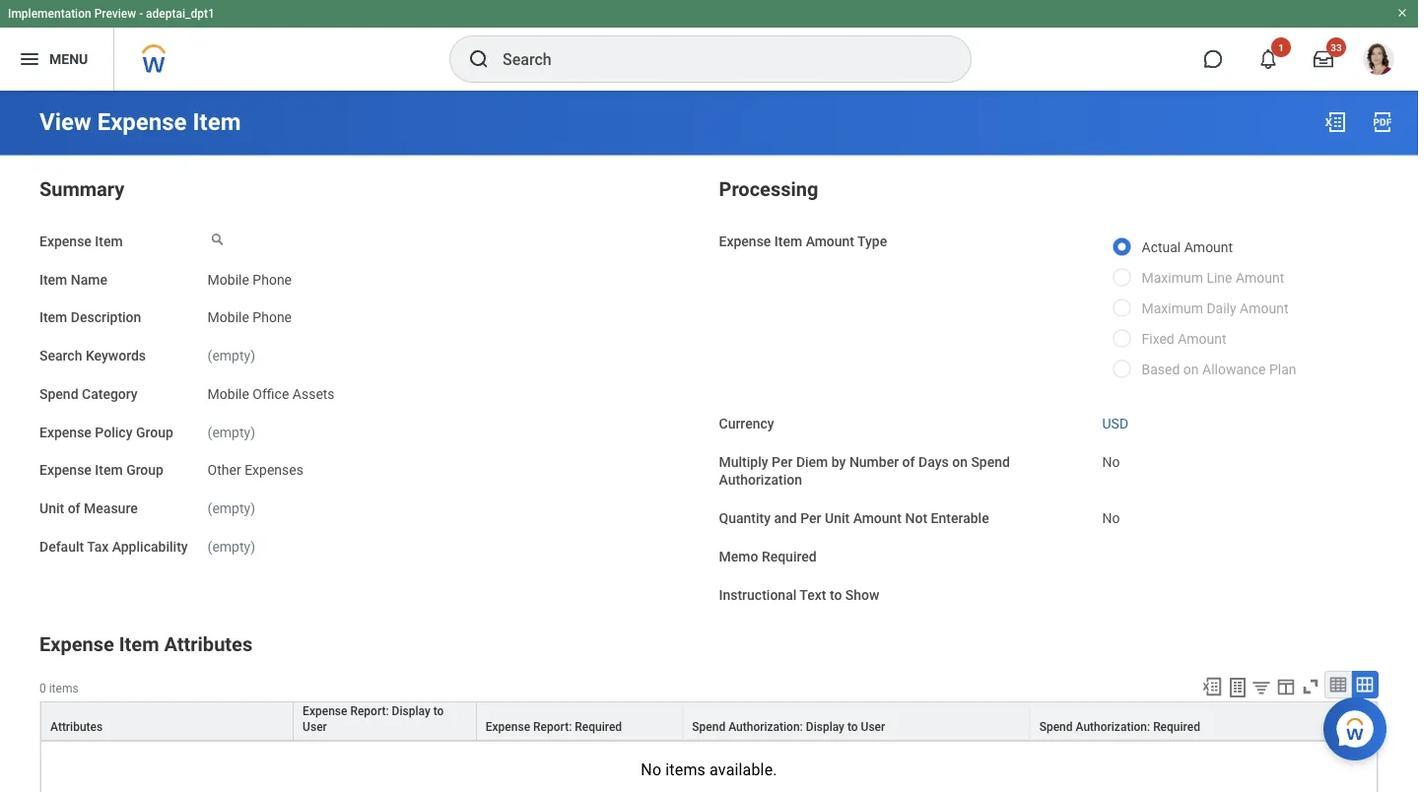 Task type: describe. For each thing, give the bounding box(es) containing it.
33 button
[[1302, 37, 1347, 81]]

expense for expense item group
[[39, 462, 92, 479]]

select to filter grid data image
[[1251, 677, 1273, 698]]

expense item attributes button
[[39, 633, 253, 656]]

3 mobile from the top
[[208, 386, 249, 402]]

memo
[[719, 549, 758, 565]]

expense item amount type
[[719, 233, 887, 249]]

measure
[[84, 501, 138, 517]]

usd link
[[1103, 412, 1129, 432]]

expenses
[[245, 462, 304, 479]]

mobile for name
[[208, 271, 249, 288]]

spend authorization: display to user
[[692, 721, 885, 735]]

expense policy group
[[39, 424, 173, 440]]

default
[[39, 539, 84, 555]]

report: for required
[[533, 721, 572, 735]]

unit of measure
[[39, 501, 138, 517]]

row inside expense item attributes group
[[40, 702, 1378, 741]]

export to excel image for 0 items
[[1202, 676, 1223, 698]]

processing button
[[719, 178, 819, 201]]

spend inside multiply per diem by number of days on spend authorization
[[971, 454, 1010, 470]]

0 vertical spatial attributes
[[164, 633, 253, 656]]

applicability
[[112, 539, 188, 555]]

number
[[850, 454, 899, 470]]

export to excel image for view expense item
[[1324, 110, 1348, 134]]

fullscreen image
[[1300, 676, 1322, 698]]

expense item attributes group
[[39, 629, 1379, 793]]

search
[[39, 348, 82, 364]]

attributes inside popup button
[[50, 721, 103, 735]]

unit inside processing group
[[825, 510, 850, 527]]

expense report: display to user
[[303, 705, 444, 735]]

processing group
[[719, 174, 1379, 605]]

expense for expense item amount type
[[719, 233, 771, 249]]

fixed amount
[[1142, 331, 1227, 347]]

expense for expense report: required
[[486, 721, 530, 735]]

menu
[[49, 51, 88, 67]]

mobile for description
[[208, 310, 249, 326]]

processing
[[719, 178, 819, 201]]

spend authorization: required button
[[1031, 703, 1377, 740]]

assets
[[293, 386, 335, 402]]

group for expense policy group
[[136, 424, 173, 440]]

quantity and per unit amount not enterable
[[719, 510, 989, 527]]

33
[[1331, 41, 1342, 53]]

close environment banner image
[[1397, 7, 1409, 19]]

keywords
[[86, 348, 146, 364]]

mobile office assets element
[[208, 382, 335, 402]]

maximum daily amount
[[1142, 301, 1289, 317]]

based
[[1142, 362, 1180, 378]]

line
[[1207, 270, 1233, 286]]

to inside processing group
[[830, 587, 842, 603]]

view
[[39, 108, 91, 136]]

maximum for maximum line amount
[[1142, 270, 1204, 286]]

no for no items available.
[[641, 761, 662, 779]]

toolbar inside expense item attributes group
[[1193, 671, 1379, 702]]

display for report:
[[392, 705, 431, 719]]

description
[[71, 310, 141, 326]]

multiply per diem by number of days on spend authorization
[[719, 454, 1010, 488]]

spend for spend authorization: required
[[1040, 721, 1073, 735]]

mobile office assets
[[208, 386, 335, 402]]

to for expense report: display to user
[[434, 705, 444, 719]]

other expenses
[[208, 462, 304, 479]]

spend category
[[39, 386, 138, 402]]

0
[[39, 682, 46, 696]]

of inside summary group
[[68, 501, 80, 517]]

by
[[832, 454, 846, 470]]

menu banner
[[0, 0, 1419, 91]]

no for multiply per diem by number of days on spend authorization element
[[1103, 454, 1120, 470]]

no items available.
[[641, 761, 777, 779]]

tax
[[87, 539, 109, 555]]

instructional text to show
[[719, 587, 880, 603]]

show
[[846, 587, 880, 603]]

no for quantity and per unit amount not enterable element
[[1103, 510, 1120, 527]]

expand table image
[[1355, 675, 1375, 695]]

expense report: required
[[486, 721, 622, 735]]

(empty) for unit of measure
[[208, 501, 255, 517]]

fixed
[[1142, 331, 1175, 347]]

0 vertical spatial on
[[1184, 362, 1199, 378]]

authorization: for display
[[729, 721, 803, 735]]

(empty) for default tax applicability
[[208, 539, 255, 555]]

maximum line amount
[[1142, 270, 1285, 286]]

and
[[774, 510, 797, 527]]

default tax applicability
[[39, 539, 188, 555]]

amount up maximum line amount
[[1185, 240, 1233, 256]]

usd
[[1103, 416, 1129, 432]]

diem
[[796, 454, 828, 470]]

items for no
[[666, 761, 706, 779]]

to for spend authorization: display to user
[[848, 721, 858, 735]]

summary button
[[39, 178, 125, 201]]

quantity
[[719, 510, 771, 527]]

item description element
[[208, 298, 292, 327]]

adeptai_dpt1
[[146, 7, 215, 21]]

profile logan mcneil image
[[1363, 43, 1395, 79]]

view printable version (pdf) image
[[1371, 110, 1395, 134]]

instructional
[[719, 587, 797, 603]]

amount left type
[[806, 233, 855, 249]]

item inside group
[[119, 633, 159, 656]]

plan
[[1270, 362, 1297, 378]]

required for spend authorization: required
[[1154, 721, 1201, 735]]

unit inside summary group
[[39, 501, 64, 517]]

item description
[[39, 310, 141, 326]]

implementation
[[8, 7, 91, 21]]



Task type: locate. For each thing, give the bounding box(es) containing it.
0 vertical spatial report:
[[350, 705, 389, 719]]

required for expense report: required
[[575, 721, 622, 735]]

maximum up fixed amount
[[1142, 301, 1204, 317]]

export to worksheets image
[[1226, 676, 1250, 700]]

daily
[[1207, 301, 1237, 317]]

row
[[40, 702, 1378, 741]]

0 horizontal spatial on
[[952, 454, 968, 470]]

items
[[49, 682, 78, 696], [666, 761, 706, 779]]

1 vertical spatial phone
[[253, 310, 292, 326]]

2 mobile phone from the top
[[208, 310, 292, 326]]

0 vertical spatial export to excel image
[[1324, 110, 1348, 134]]

no down expense report: required popup button
[[641, 761, 662, 779]]

export to excel image left export to worksheets image
[[1202, 676, 1223, 698]]

1 vertical spatial mobile
[[208, 310, 249, 326]]

(empty)
[[208, 348, 255, 364], [208, 424, 255, 440], [208, 501, 255, 517], [208, 539, 255, 555]]

mobile
[[208, 271, 249, 288], [208, 310, 249, 326], [208, 386, 249, 402]]

1 horizontal spatial per
[[801, 510, 822, 527]]

1 vertical spatial on
[[952, 454, 968, 470]]

group right policy
[[136, 424, 173, 440]]

user
[[303, 721, 327, 735], [861, 721, 885, 735]]

2 maximum from the top
[[1142, 301, 1204, 317]]

spend for spend authorization: display to user
[[692, 721, 726, 735]]

0 horizontal spatial required
[[575, 721, 622, 735]]

phone down item name element
[[253, 310, 292, 326]]

mobile phone for item description
[[208, 310, 292, 326]]

1 vertical spatial of
[[68, 501, 80, 517]]

based on allowance plan
[[1142, 362, 1297, 378]]

on inside multiply per diem by number of days on spend authorization
[[952, 454, 968, 470]]

policy
[[95, 424, 133, 440]]

0 vertical spatial group
[[136, 424, 173, 440]]

items for 0
[[49, 682, 78, 696]]

expense item
[[39, 233, 123, 249]]

1 vertical spatial report:
[[533, 721, 572, 735]]

0 horizontal spatial display
[[392, 705, 431, 719]]

allowance
[[1203, 362, 1266, 378]]

2 phone from the top
[[253, 310, 292, 326]]

1 horizontal spatial items
[[666, 761, 706, 779]]

0 vertical spatial display
[[392, 705, 431, 719]]

expense item group
[[39, 462, 164, 479]]

expense inside expense report: display to user
[[303, 705, 347, 719]]

text
[[800, 587, 827, 603]]

summary
[[39, 178, 125, 201]]

export to excel image left view printable version (pdf) image
[[1324, 110, 1348, 134]]

of left days
[[903, 454, 915, 470]]

2 horizontal spatial required
[[1154, 721, 1201, 735]]

justify image
[[18, 47, 41, 71]]

report: inside expense report: display to user
[[350, 705, 389, 719]]

mobile up the item description element
[[208, 271, 249, 288]]

0 vertical spatial items
[[49, 682, 78, 696]]

to inside spend authorization: display to user popup button
[[848, 721, 858, 735]]

1 vertical spatial group
[[126, 462, 164, 479]]

group for expense item group
[[126, 462, 164, 479]]

no
[[1103, 454, 1120, 470], [1103, 510, 1120, 527], [641, 761, 662, 779]]

mobile down item name element
[[208, 310, 249, 326]]

item name
[[39, 271, 107, 288]]

attributes down 0 items
[[50, 721, 103, 735]]

2 authorization: from the left
[[1076, 721, 1151, 735]]

(empty) for search keywords
[[208, 348, 255, 364]]

attributes
[[164, 633, 253, 656], [50, 721, 103, 735]]

per up authorization
[[772, 454, 793, 470]]

spend inside summary group
[[39, 386, 78, 402]]

expense for expense item attributes
[[39, 633, 114, 656]]

on right days
[[952, 454, 968, 470]]

on right based
[[1184, 362, 1199, 378]]

1 mobile from the top
[[208, 271, 249, 288]]

per
[[772, 454, 793, 470], [801, 510, 822, 527]]

items left the available.
[[666, 761, 706, 779]]

inbox large image
[[1314, 49, 1334, 69]]

0 items
[[39, 682, 78, 696]]

row containing expense report: display to user
[[40, 702, 1378, 741]]

item
[[193, 108, 241, 136], [95, 233, 123, 249], [775, 233, 803, 249], [39, 271, 67, 288], [39, 310, 67, 326], [95, 462, 123, 479], [119, 633, 159, 656]]

phone
[[253, 271, 292, 288], [253, 310, 292, 326]]

office
[[253, 386, 289, 402]]

attributes button
[[41, 703, 293, 740]]

per right and at the bottom of the page
[[801, 510, 822, 527]]

mobile phone
[[208, 271, 292, 288], [208, 310, 292, 326]]

mobile phone for item name
[[208, 271, 292, 288]]

authorization
[[719, 472, 802, 488]]

expense inside processing group
[[719, 233, 771, 249]]

0 vertical spatial mobile
[[208, 271, 249, 288]]

unit
[[39, 501, 64, 517], [825, 510, 850, 527]]

item inside processing group
[[775, 233, 803, 249]]

amount down maximum daily amount
[[1178, 331, 1227, 347]]

memo required
[[719, 549, 817, 565]]

expense report: required button
[[477, 703, 682, 740]]

2 horizontal spatial to
[[848, 721, 858, 735]]

items right 0
[[49, 682, 78, 696]]

required
[[762, 549, 817, 565], [575, 721, 622, 735], [1154, 721, 1201, 735]]

table image
[[1329, 675, 1349, 695]]

mobile phone down item name element
[[208, 310, 292, 326]]

0 vertical spatial to
[[830, 587, 842, 603]]

unit right and at the bottom of the page
[[825, 510, 850, 527]]

1 horizontal spatial user
[[861, 721, 885, 735]]

toolbar
[[1193, 671, 1379, 702]]

1 vertical spatial attributes
[[50, 721, 103, 735]]

expense item attributes
[[39, 633, 253, 656]]

view expense item main content
[[0, 91, 1419, 793]]

0 vertical spatial mobile phone
[[208, 271, 292, 288]]

available.
[[710, 761, 777, 779]]

user for expense report: display to user
[[303, 721, 327, 735]]

2 (empty) from the top
[[208, 424, 255, 440]]

name
[[71, 271, 107, 288]]

maximum down actual
[[1142, 270, 1204, 286]]

0 horizontal spatial user
[[303, 721, 327, 735]]

0 vertical spatial maximum
[[1142, 270, 1204, 286]]

0 horizontal spatial items
[[49, 682, 78, 696]]

search image
[[467, 47, 491, 71]]

1 vertical spatial no
[[1103, 510, 1120, 527]]

per inside multiply per diem by number of days on spend authorization
[[772, 454, 793, 470]]

1 vertical spatial export to excel image
[[1202, 676, 1223, 698]]

3 (empty) from the top
[[208, 501, 255, 517]]

menu button
[[0, 28, 114, 91]]

group
[[136, 424, 173, 440], [126, 462, 164, 479]]

multiply
[[719, 454, 769, 470]]

-
[[139, 7, 143, 21]]

maximum
[[1142, 270, 1204, 286], [1142, 301, 1204, 317]]

1 horizontal spatial required
[[762, 549, 817, 565]]

0 vertical spatial per
[[772, 454, 793, 470]]

not
[[905, 510, 928, 527]]

1 horizontal spatial on
[[1184, 362, 1199, 378]]

1 maximum from the top
[[1142, 270, 1204, 286]]

maximum for maximum daily amount
[[1142, 301, 1204, 317]]

0 horizontal spatial authorization:
[[729, 721, 803, 735]]

0 vertical spatial phone
[[253, 271, 292, 288]]

implementation preview -   adeptai_dpt1
[[8, 7, 215, 21]]

0 horizontal spatial per
[[772, 454, 793, 470]]

1 horizontal spatial attributes
[[164, 633, 253, 656]]

mobile inside item name element
[[208, 271, 249, 288]]

0 horizontal spatial report:
[[350, 705, 389, 719]]

other
[[208, 462, 241, 479]]

2 user from the left
[[861, 721, 885, 735]]

of
[[903, 454, 915, 470], [68, 501, 80, 517]]

no inside expense item attributes group
[[641, 761, 662, 779]]

2 vertical spatial mobile
[[208, 386, 249, 402]]

1 (empty) from the top
[[208, 348, 255, 364]]

1 horizontal spatial report:
[[533, 721, 572, 735]]

user inside expense report: display to user
[[303, 721, 327, 735]]

1 horizontal spatial of
[[903, 454, 915, 470]]

item name element
[[208, 260, 292, 289]]

1 vertical spatial display
[[806, 721, 845, 735]]

spend authorization: required
[[1040, 721, 1201, 735]]

1 horizontal spatial to
[[830, 587, 842, 603]]

0 vertical spatial no
[[1103, 454, 1120, 470]]

1 user from the left
[[303, 721, 327, 735]]

enterable
[[931, 510, 989, 527]]

1 horizontal spatial display
[[806, 721, 845, 735]]

report:
[[350, 705, 389, 719], [533, 721, 572, 735]]

display
[[392, 705, 431, 719], [806, 721, 845, 735]]

(empty) for expense policy group
[[208, 424, 255, 440]]

0 horizontal spatial attributes
[[50, 721, 103, 735]]

1 vertical spatial items
[[666, 761, 706, 779]]

search keywords
[[39, 348, 146, 364]]

1 vertical spatial per
[[801, 510, 822, 527]]

expense for expense policy group
[[39, 424, 92, 440]]

1 horizontal spatial authorization:
[[1076, 721, 1151, 735]]

1 authorization: from the left
[[729, 721, 803, 735]]

mobile phone up the item description element
[[208, 271, 292, 288]]

type
[[858, 233, 887, 249]]

group down policy
[[126, 462, 164, 479]]

1 vertical spatial to
[[434, 705, 444, 719]]

phone inside item name element
[[253, 271, 292, 288]]

mobile left office
[[208, 386, 249, 402]]

spend authorization: display to user button
[[683, 703, 1030, 740]]

category
[[82, 386, 138, 402]]

0 horizontal spatial export to excel image
[[1202, 676, 1223, 698]]

amount right "line"
[[1236, 270, 1285, 286]]

required inside processing group
[[762, 549, 817, 565]]

of left the measure
[[68, 501, 80, 517]]

2 vertical spatial to
[[848, 721, 858, 735]]

expense for expense item
[[39, 233, 92, 249]]

display inside expense report: display to user
[[392, 705, 431, 719]]

2 vertical spatial no
[[641, 761, 662, 779]]

amount
[[806, 233, 855, 249], [1185, 240, 1233, 256], [1236, 270, 1285, 286], [1240, 301, 1289, 317], [1178, 331, 1227, 347], [853, 510, 902, 527]]

4 (empty) from the top
[[208, 539, 255, 555]]

of inside multiply per diem by number of days on spend authorization
[[903, 454, 915, 470]]

unit up default
[[39, 501, 64, 517]]

1 mobile phone from the top
[[208, 271, 292, 288]]

0 horizontal spatial unit
[[39, 501, 64, 517]]

no down usd
[[1103, 454, 1120, 470]]

1 vertical spatial mobile phone
[[208, 310, 292, 326]]

other expenses element
[[208, 458, 304, 479]]

report: for display
[[350, 705, 389, 719]]

no down multiply per diem by number of days on spend authorization element
[[1103, 510, 1120, 527]]

actual
[[1142, 240, 1181, 256]]

attributes up attributes popup button
[[164, 633, 253, 656]]

1 horizontal spatial unit
[[825, 510, 850, 527]]

multiply per diem by number of days on spend authorization element
[[1103, 442, 1120, 471]]

display for authorization:
[[806, 721, 845, 735]]

expense
[[97, 108, 187, 136], [39, 233, 92, 249], [719, 233, 771, 249], [39, 424, 92, 440], [39, 462, 92, 479], [39, 633, 114, 656], [303, 705, 347, 719], [486, 721, 530, 735]]

actual amount
[[1142, 240, 1233, 256]]

days
[[919, 454, 949, 470]]

view expense item
[[39, 108, 241, 136]]

export to excel image
[[1324, 110, 1348, 134], [1202, 676, 1223, 698]]

user for spend authorization: display to user
[[861, 721, 885, 735]]

1 button
[[1247, 37, 1291, 81]]

Search Workday  search field
[[503, 37, 931, 81]]

expense report: display to user button
[[294, 703, 476, 740]]

authorization: for required
[[1076, 721, 1151, 735]]

phone inside the item description element
[[253, 310, 292, 326]]

spend
[[39, 386, 78, 402], [971, 454, 1010, 470], [692, 721, 726, 735], [1040, 721, 1073, 735]]

spend for spend category
[[39, 386, 78, 402]]

0 horizontal spatial of
[[68, 501, 80, 517]]

1 vertical spatial maximum
[[1142, 301, 1204, 317]]

0 horizontal spatial to
[[434, 705, 444, 719]]

phone for item name
[[253, 271, 292, 288]]

1
[[1279, 41, 1284, 53]]

export to excel image inside expense item attributes group
[[1202, 676, 1223, 698]]

0 vertical spatial of
[[903, 454, 915, 470]]

amount right daily
[[1240, 301, 1289, 317]]

1 phone from the top
[[253, 271, 292, 288]]

to inside expense report: display to user
[[434, 705, 444, 719]]

notifications large image
[[1259, 49, 1279, 69]]

phone up the item description element
[[253, 271, 292, 288]]

phone for item description
[[253, 310, 292, 326]]

click to view/edit grid preferences image
[[1276, 676, 1297, 698]]

1 horizontal spatial export to excel image
[[1324, 110, 1348, 134]]

mobile inside the item description element
[[208, 310, 249, 326]]

amount left not
[[853, 510, 902, 527]]

currency
[[719, 416, 774, 432]]

preview
[[94, 7, 136, 21]]

summary group
[[39, 174, 699, 557]]

quantity and per unit amount not enterable element
[[1103, 499, 1120, 528]]

2 mobile from the top
[[208, 310, 249, 326]]

expense for expense report: display to user
[[303, 705, 347, 719]]



Task type: vqa. For each thing, say whether or not it's contained in the screenshot.
Expense Report: Display to User
yes



